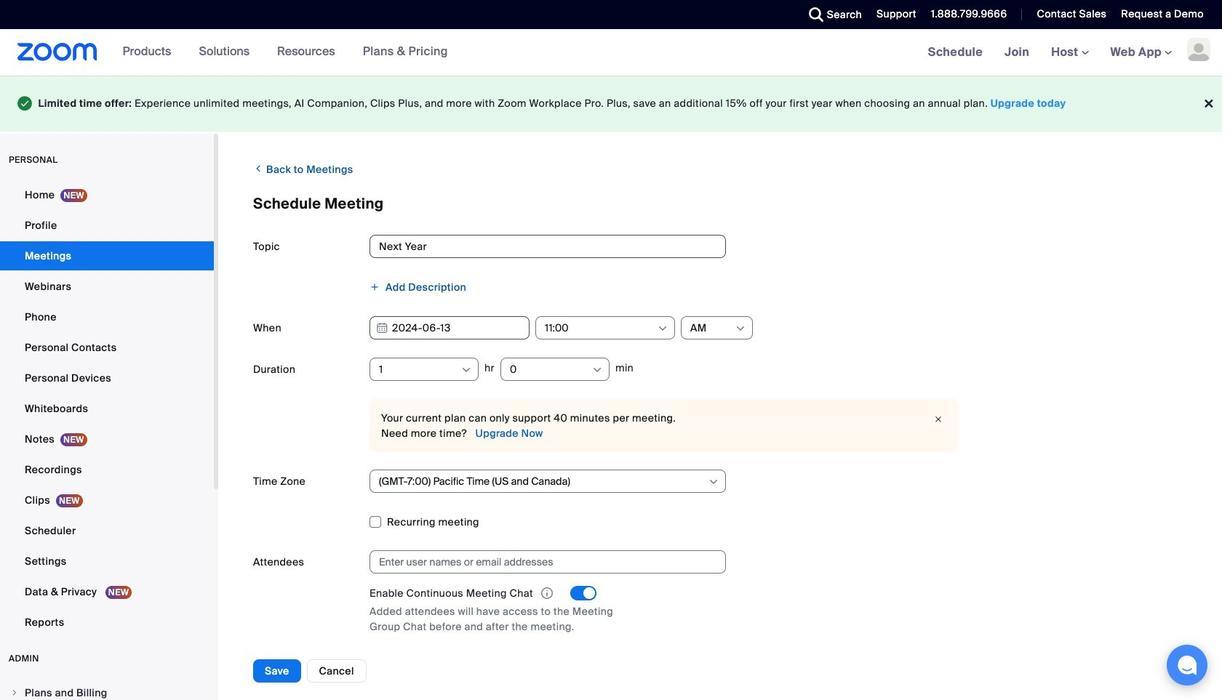Task type: describe. For each thing, give the bounding box(es) containing it.
select start time text field
[[545, 317, 657, 339]]

close image
[[930, 412, 948, 427]]

profile picture image
[[1188, 38, 1211, 61]]

left image
[[253, 161, 264, 176]]

learn more about enable continuous meeting chat image
[[537, 587, 557, 600]]

meetings navigation
[[918, 29, 1223, 76]]

Attendees, enter user names or email addresses,Enter user names or email addresses text field
[[379, 551, 704, 573]]

show options image
[[592, 364, 603, 376]]

product information navigation
[[97, 29, 459, 76]]



Task type: vqa. For each thing, say whether or not it's contained in the screenshot.
middle Show options icon
yes



Task type: locate. For each thing, give the bounding box(es) containing it.
menu item
[[0, 679, 214, 701]]

choose date text field
[[370, 316, 530, 340]]

application
[[370, 586, 1188, 602]]

type image
[[17, 93, 32, 114]]

My Meeting text field
[[370, 235, 726, 258]]

banner
[[0, 29, 1223, 76]]

add image
[[370, 282, 380, 292]]

right image
[[10, 689, 19, 698]]

open chat image
[[1178, 656, 1198, 676]]

footer
[[0, 76, 1223, 131]]

option group
[[370, 653, 1188, 677]]

personal menu menu
[[0, 180, 214, 639]]

show options image
[[657, 323, 669, 334], [735, 323, 747, 334], [461, 364, 472, 376], [708, 476, 720, 488]]

select time zone text field
[[379, 471, 707, 492]]

zoom logo image
[[17, 43, 97, 61]]



